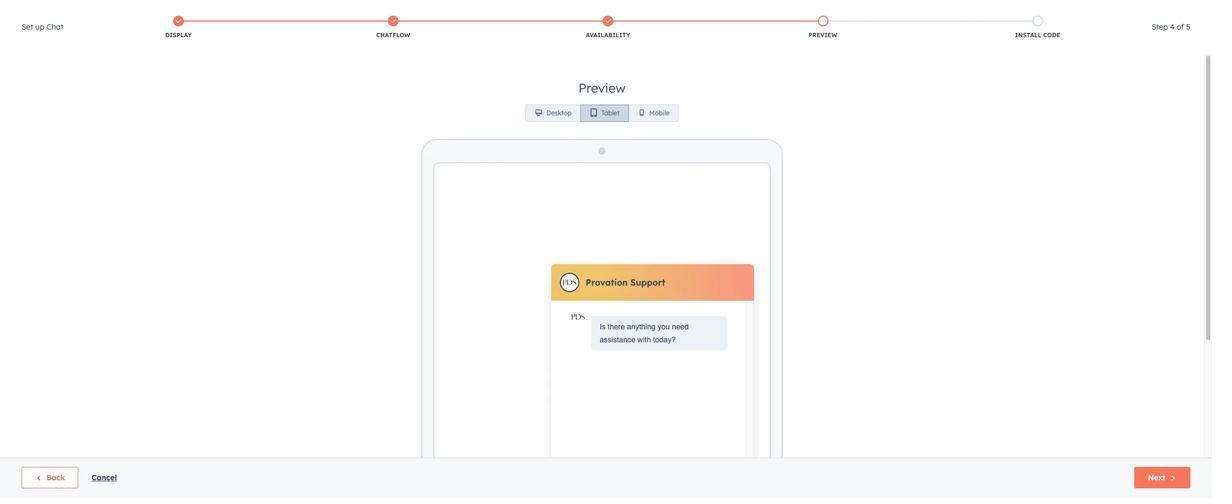 Task type: vqa. For each thing, say whether or not it's contained in the screenshot.
Search ID, number, or amount billed Search Box
no



Task type: locate. For each thing, give the bounding box(es) containing it.
provation support
[[586, 278, 665, 288]]

preview list item
[[716, 13, 930, 42]]

help button
[[1027, 0, 1046, 17]]

list
[[71, 13, 1145, 42]]

search image
[[1190, 28, 1197, 36]]

support
[[631, 278, 665, 288]]

availability completed list item
[[501, 13, 716, 42]]

back button
[[22, 467, 78, 489]]

preview
[[809, 31, 837, 39], [578, 80, 626, 96]]

chatflow
[[376, 31, 410, 39]]

set up chat heading
[[22, 21, 63, 33]]

today?
[[653, 336, 676, 344]]

install
[[1015, 31, 1042, 39]]

desktop button
[[525, 105, 581, 122]]

4
[[1170, 22, 1175, 32]]

chatflow completed list item
[[286, 13, 501, 42]]

menu item
[[938, 0, 981, 17], [981, 0, 1001, 17], [1001, 0, 1026, 17]]

up
[[35, 22, 44, 32]]

desktop
[[546, 109, 572, 117]]

is there anything you need assistance with today?
[[600, 323, 689, 344]]

chat
[[47, 22, 63, 32]]

there
[[608, 323, 625, 331]]

5
[[1186, 22, 1191, 32]]

is
[[600, 323, 606, 331]]

step 4 of 5
[[1152, 22, 1191, 32]]

group
[[525, 105, 679, 122]]

you
[[658, 323, 670, 331]]

need
[[672, 323, 689, 331]]

with
[[638, 336, 651, 344]]

0 horizontal spatial preview
[[578, 80, 626, 96]]

0 vertical spatial preview
[[809, 31, 837, 39]]

back
[[46, 473, 65, 483]]

display
[[165, 31, 192, 39]]

set up chat
[[22, 22, 63, 32]]

assistance
[[600, 336, 636, 344]]

tablet button
[[580, 105, 629, 122]]

1 horizontal spatial preview
[[809, 31, 837, 39]]

menu
[[938, 0, 1199, 17]]

1 vertical spatial preview
[[578, 80, 626, 96]]



Task type: describe. For each thing, give the bounding box(es) containing it.
3 menu item from the left
[[1001, 0, 1026, 17]]

next button
[[1135, 467, 1191, 489]]

group containing desktop
[[525, 105, 679, 122]]

next
[[1148, 473, 1166, 483]]

step
[[1152, 22, 1168, 32]]

cancel
[[91, 473, 117, 483]]

set
[[22, 22, 33, 32]]

mobile
[[649, 109, 670, 117]]

code
[[1043, 31, 1061, 39]]

anything
[[627, 323, 656, 331]]

of
[[1177, 22, 1184, 32]]

availability
[[586, 31, 630, 39]]

list containing display
[[71, 13, 1145, 42]]

tablet
[[601, 109, 620, 117]]

display completed list item
[[71, 13, 286, 42]]

install code list item
[[930, 13, 1145, 42]]

2 menu item from the left
[[981, 0, 1001, 17]]

preview inside list item
[[809, 31, 837, 39]]

Search HubSpot search field
[[1061, 23, 1193, 41]]

1 menu item from the left
[[938, 0, 981, 17]]

provation
[[586, 278, 628, 288]]

mobile button
[[628, 105, 679, 122]]

agent says: is there anything you need assistance with today? element
[[600, 321, 719, 347]]

search button
[[1184, 23, 1203, 41]]

cancel button
[[91, 472, 117, 484]]

help image
[[1032, 5, 1041, 15]]

install code
[[1015, 31, 1061, 39]]



